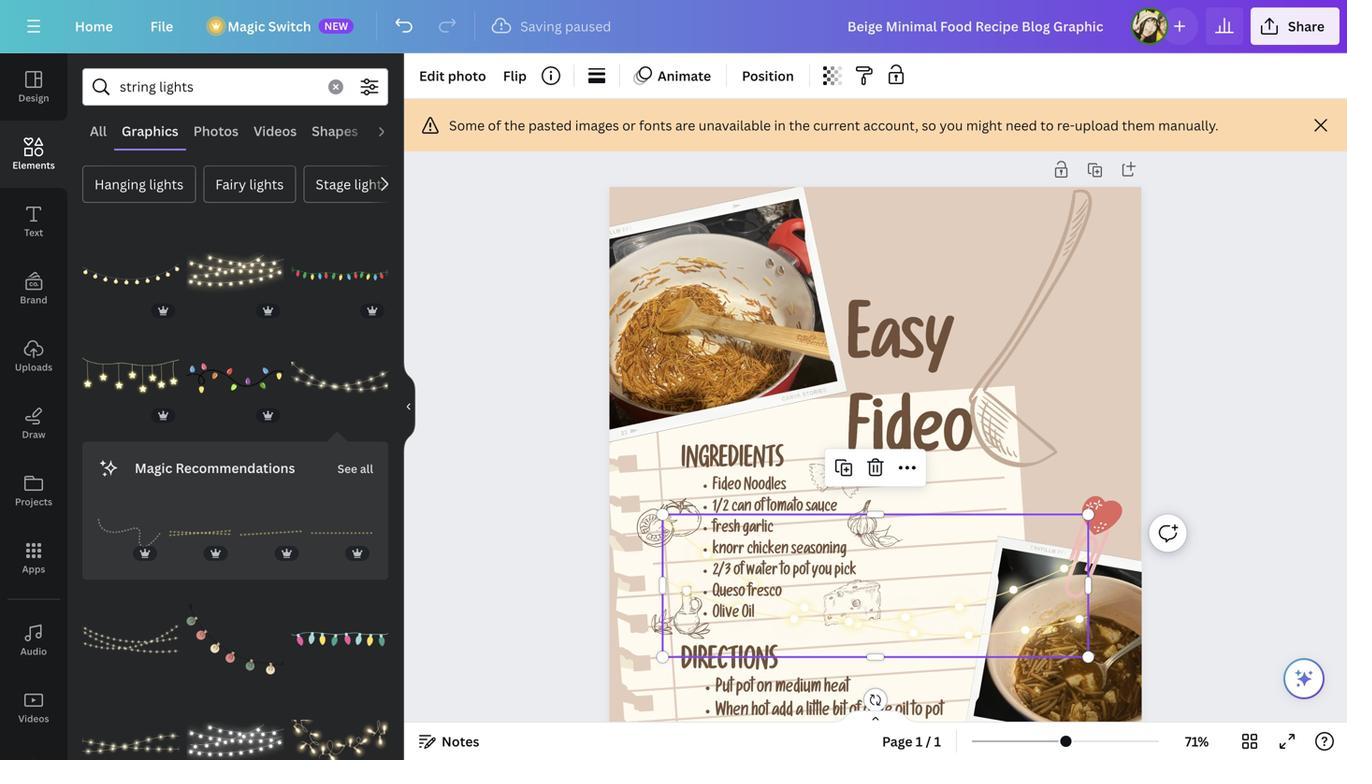 Task type: describe. For each thing, give the bounding box(es) containing it.
medium
[[775, 681, 821, 698]]

lights for stage lights
[[354, 175, 389, 193]]

sauce
[[806, 501, 838, 517]]

uploads
[[15, 361, 53, 374]]

easy
[[848, 313, 954, 383]]

stage
[[316, 175, 351, 193]]

re-
[[1057, 116, 1075, 134]]

current
[[813, 116, 860, 134]]

fresco
[[748, 586, 782, 602]]

projects
[[15, 496, 52, 508]]

images
[[575, 116, 619, 134]]

fresh
[[713, 522, 740, 538]]

recommendations
[[176, 459, 295, 477]]

tomato
[[767, 501, 803, 517]]

flip
[[503, 67, 527, 85]]

position
[[742, 67, 794, 85]]

Search elements search field
[[120, 69, 317, 105]]

some
[[449, 116, 485, 134]]

2 1 from the left
[[934, 733, 941, 751]]

hide image
[[403, 362, 415, 452]]

1/2
[[713, 501, 729, 517]]

saving paused status
[[483, 15, 621, 37]]

stage lights
[[316, 175, 389, 193]]

queso
[[713, 586, 745, 602]]

noodles
[[744, 480, 786, 496]]

notes
[[442, 733, 479, 751]]

laddle icon image
[[908, 183, 1201, 490]]

directions
[[681, 651, 778, 679]]

string lights illustration image
[[82, 225, 179, 322]]

file button
[[135, 7, 188, 45]]

home
[[75, 17, 113, 35]]

of inside put pot on medium heat when hot add a little bit of olive oil to pot
[[850, 704, 861, 722]]

switch
[[268, 17, 311, 35]]

projects button
[[0, 457, 67, 525]]

share button
[[1251, 7, 1340, 45]]

of right "some"
[[488, 116, 501, 134]]

show pages image
[[831, 710, 921, 725]]

page 1 / 1
[[882, 733, 941, 751]]

of right the can
[[754, 501, 765, 517]]

photos
[[193, 122, 239, 140]]

glowing christmas lights image
[[82, 591, 179, 688]]

1 vertical spatial pot
[[736, 681, 754, 698]]

magic recommendations
[[135, 459, 295, 477]]

animate
[[658, 67, 711, 85]]

share
[[1288, 17, 1325, 35]]

christmas lights hanging strings. image
[[187, 591, 284, 688]]

shapes button
[[304, 113, 366, 149]]

cool white string light bulb hand drawn image
[[187, 696, 284, 761]]

knorr
[[713, 543, 744, 559]]

elements button
[[0, 121, 67, 188]]

see all
[[337, 461, 373, 477]]

notes button
[[412, 727, 487, 757]]

71% button
[[1167, 727, 1227, 757]]

videos inside the side panel tab list
[[18, 713, 49, 726]]

audio inside the side panel tab list
[[20, 646, 47, 658]]

to inside fideo noodles 1/2 can of tomato sauce fresh garlic knorr chicken seasoning 2/3 of water to pot you pick queso fresco olive oil
[[780, 565, 790, 581]]

see all button
[[336, 449, 375, 487]]

all button
[[82, 113, 114, 149]]

2/3
[[713, 565, 731, 581]]

draw button
[[0, 390, 67, 457]]

position button
[[735, 61, 802, 91]]

brand button
[[0, 255, 67, 323]]

light string element image
[[82, 330, 179, 427]]

0 vertical spatial videos
[[254, 122, 297, 140]]

graphics button
[[114, 113, 186, 149]]

them
[[1122, 116, 1155, 134]]

pasted
[[528, 116, 572, 134]]

1 vertical spatial audio button
[[0, 607, 67, 675]]

elements
[[12, 159, 55, 172]]

Design title text field
[[833, 7, 1123, 45]]

text
[[24, 226, 43, 239]]

some of the pasted images or fonts are unavailable in the current account, so you might need to re-upload them manually.
[[449, 116, 1219, 134]]

unavailable
[[699, 116, 771, 134]]

manually.
[[1158, 116, 1219, 134]]

hanging lights
[[94, 175, 184, 193]]

magic for magic switch
[[228, 17, 265, 35]]

oil
[[742, 607, 755, 623]]

main menu bar
[[0, 0, 1347, 53]]

farfalle pasta illustration image
[[809, 452, 862, 498]]

0 horizontal spatial videos button
[[0, 675, 67, 742]]

file
[[150, 17, 173, 35]]

oil
[[895, 704, 909, 722]]

need
[[1006, 116, 1037, 134]]

1 horizontal spatial audio button
[[366, 113, 418, 149]]

pick
[[835, 565, 857, 581]]

lights for hanging lights
[[149, 175, 184, 193]]

chicken
[[747, 543, 789, 559]]

put pot on medium heat when hot add a little bit of olive oil to pot
[[716, 681, 944, 722]]

fideo for fideo noodles 1/2 can of tomato sauce fresh garlic knorr chicken seasoning 2/3 of water to pot you pick queso fresco olive oil
[[713, 480, 741, 496]]

1 1 from the left
[[916, 733, 923, 751]]

all
[[360, 461, 373, 477]]



Task type: locate. For each thing, give the bounding box(es) containing it.
olive
[[864, 704, 893, 722]]

in
[[774, 116, 786, 134]]

photo
[[448, 67, 486, 85]]

to right oil at the bottom right of the page
[[912, 704, 923, 722]]

videos
[[254, 122, 297, 140], [18, 713, 49, 726]]

fairy lights button
[[203, 166, 296, 203]]

pot down seasoning
[[793, 565, 809, 581]]

glowing christmas lights illustration image
[[291, 330, 388, 427], [97, 502, 161, 565], [168, 502, 232, 565], [239, 502, 302, 565], [310, 502, 373, 565], [82, 696, 179, 761]]

1 horizontal spatial 1
[[934, 733, 941, 751]]

fideo noodles 1/2 can of tomato sauce fresh garlic knorr chicken seasoning 2/3 of water to pot you pick queso fresco olive oil
[[713, 480, 857, 623]]

0 vertical spatial videos button
[[246, 113, 304, 149]]

0 vertical spatial you
[[940, 116, 963, 134]]

2 vertical spatial to
[[912, 704, 923, 722]]

warm white string light bulb hand drawn image
[[187, 225, 284, 322]]

lights right fairy
[[249, 175, 284, 193]]

glowing string of lights image
[[291, 696, 388, 761]]

garlic
[[743, 522, 774, 538]]

1 horizontal spatial audio
[[373, 122, 411, 140]]

71%
[[1185, 733, 1209, 751]]

2 horizontal spatial pot
[[926, 704, 944, 722]]

2 horizontal spatial to
[[1040, 116, 1054, 134]]

0 horizontal spatial pot
[[736, 681, 754, 698]]

1 horizontal spatial videos
[[254, 122, 297, 140]]

canva assistant image
[[1293, 668, 1315, 690]]

audio button right shapes at the left of page
[[366, 113, 418, 149]]

0 horizontal spatial 1
[[916, 733, 923, 751]]

the left pasted at top
[[504, 116, 525, 134]]

/
[[926, 733, 931, 751]]

when
[[716, 704, 749, 722]]

colorful christmas lights illustration image
[[291, 225, 388, 322]]

uploads button
[[0, 323, 67, 390]]

are
[[675, 116, 695, 134]]

upload
[[1075, 116, 1119, 134]]

2 the from the left
[[789, 116, 810, 134]]

1 vertical spatial fideo
[[713, 480, 741, 496]]

pot left on
[[736, 681, 754, 698]]

colorful christmas lights image
[[291, 591, 388, 688]]

text button
[[0, 188, 67, 255]]

edit photo button
[[412, 61, 494, 91]]

account,
[[863, 116, 919, 134]]

1 horizontal spatial fideo
[[848, 406, 973, 476]]

fideo inside fideo noodles 1/2 can of tomato sauce fresh garlic knorr chicken seasoning 2/3 of water to pot you pick queso fresco olive oil
[[713, 480, 741, 496]]

1 vertical spatial magic
[[135, 459, 172, 477]]

1 vertical spatial videos
[[18, 713, 49, 726]]

fideo
[[848, 406, 973, 476], [713, 480, 741, 496]]

design
[[18, 92, 49, 104]]

page
[[882, 733, 913, 751]]

stage lights button
[[303, 166, 401, 203]]

bit
[[833, 704, 847, 722]]

1 horizontal spatial pot
[[793, 565, 809, 581]]

audio right shapes button in the left of the page
[[373, 122, 411, 140]]

0 horizontal spatial audio
[[20, 646, 47, 658]]

lights right stage
[[354, 175, 389, 193]]

0 vertical spatial fideo
[[848, 406, 973, 476]]

1 lights from the left
[[149, 175, 184, 193]]

you
[[940, 116, 963, 134], [812, 565, 832, 581]]

1 horizontal spatial lights
[[249, 175, 284, 193]]

christmas lights string image
[[187, 330, 284, 427]]

magic switch
[[228, 17, 311, 35]]

lights for fairy lights
[[249, 175, 284, 193]]

hanging
[[94, 175, 146, 193]]

fairy lights
[[215, 175, 284, 193]]

pot up the /
[[926, 704, 944, 722]]

fideo for fideo
[[848, 406, 973, 476]]

0 horizontal spatial videos
[[18, 713, 49, 726]]

0 vertical spatial magic
[[228, 17, 265, 35]]

heat
[[824, 681, 849, 698]]

water
[[746, 565, 778, 581]]

lights right hanging
[[149, 175, 184, 193]]

1
[[916, 733, 923, 751], [934, 733, 941, 751]]

0 vertical spatial pot
[[793, 565, 809, 581]]

see
[[337, 461, 357, 477]]

1 horizontal spatial the
[[789, 116, 810, 134]]

apps button
[[0, 525, 67, 592]]

of right bit
[[850, 704, 861, 722]]

you inside fideo noodles 1/2 can of tomato sauce fresh garlic knorr chicken seasoning 2/3 of water to pot you pick queso fresco olive oil
[[812, 565, 832, 581]]

hot
[[752, 704, 769, 722]]

2 lights from the left
[[249, 175, 284, 193]]

side panel tab list
[[0, 53, 67, 761]]

0 horizontal spatial magic
[[135, 459, 172, 477]]

0 horizontal spatial you
[[812, 565, 832, 581]]

1 horizontal spatial videos button
[[246, 113, 304, 149]]

design button
[[0, 53, 67, 121]]

to left the re- at the right of page
[[1040, 116, 1054, 134]]

0 horizontal spatial lights
[[149, 175, 184, 193]]

might
[[966, 116, 1002, 134]]

seasoning
[[791, 543, 847, 559]]

0 vertical spatial to
[[1040, 116, 1054, 134]]

you right so
[[940, 116, 963, 134]]

home link
[[60, 7, 128, 45]]

shapes
[[312, 122, 358, 140]]

paused
[[565, 17, 611, 35]]

brand
[[20, 294, 47, 306]]

to inside put pot on medium heat when hot add a little bit of olive oil to pot
[[912, 704, 923, 722]]

can
[[732, 501, 752, 517]]

the right in
[[789, 116, 810, 134]]

of right the 2/3
[[734, 565, 744, 581]]

1 horizontal spatial magic
[[228, 17, 265, 35]]

0 horizontal spatial the
[[504, 116, 525, 134]]

put
[[716, 681, 733, 698]]

audio button
[[366, 113, 418, 149], [0, 607, 67, 675]]

ingredients
[[681, 450, 784, 476]]

magic left recommendations
[[135, 459, 172, 477]]

the
[[504, 116, 525, 134], [789, 116, 810, 134]]

1 horizontal spatial you
[[940, 116, 963, 134]]

magic inside the main menu bar
[[228, 17, 265, 35]]

you down seasoning
[[812, 565, 832, 581]]

fairy
[[215, 175, 246, 193]]

0 horizontal spatial audio button
[[0, 607, 67, 675]]

lights inside button
[[354, 175, 389, 193]]

2 horizontal spatial lights
[[354, 175, 389, 193]]

1 vertical spatial audio
[[20, 646, 47, 658]]

little
[[806, 704, 830, 722]]

to right 'water'
[[780, 565, 790, 581]]

magic left switch at left
[[228, 17, 265, 35]]

so
[[922, 116, 936, 134]]

edit
[[419, 67, 445, 85]]

1 vertical spatial to
[[780, 565, 790, 581]]

1 the from the left
[[504, 116, 525, 134]]

new
[[324, 19, 348, 33]]

1 right the /
[[934, 733, 941, 751]]

2 vertical spatial pot
[[926, 704, 944, 722]]

1 vertical spatial videos button
[[0, 675, 67, 742]]

0 vertical spatial audio button
[[366, 113, 418, 149]]

animate button
[[628, 61, 719, 91]]

0 vertical spatial audio
[[373, 122, 411, 140]]

audio down apps
[[20, 646, 47, 658]]

0 horizontal spatial fideo
[[713, 480, 741, 496]]

pot inside fideo noodles 1/2 can of tomato sauce fresh garlic knorr chicken seasoning 2/3 of water to pot you pick queso fresco olive oil
[[793, 565, 809, 581]]

group
[[82, 225, 179, 322], [187, 225, 284, 322], [291, 225, 388, 322], [82, 319, 179, 427], [187, 319, 284, 427], [291, 319, 388, 427], [97, 502, 161, 565], [168, 502, 232, 565], [239, 502, 302, 565], [310, 502, 373, 565], [82, 591, 179, 688], [187, 591, 284, 688], [291, 591, 388, 688], [82, 696, 179, 761], [187, 696, 284, 761], [291, 696, 388, 761]]

fonts
[[639, 116, 672, 134]]

a
[[796, 704, 804, 722]]

pot
[[793, 565, 809, 581], [736, 681, 754, 698], [926, 704, 944, 722]]

draw
[[22, 428, 45, 441]]

add
[[772, 704, 793, 722]]

saving
[[520, 17, 562, 35]]

or
[[622, 116, 636, 134]]

3 lights from the left
[[354, 175, 389, 193]]

magic for magic recommendations
[[135, 459, 172, 477]]

olive oil hand drawn image
[[652, 586, 711, 639]]

olive
[[713, 607, 739, 623]]

1 left the /
[[916, 733, 923, 751]]

1 horizontal spatial to
[[912, 704, 923, 722]]

all
[[90, 122, 107, 140]]

audio button down apps
[[0, 607, 67, 675]]

edit photo
[[419, 67, 486, 85]]

0 horizontal spatial to
[[780, 565, 790, 581]]

photos button
[[186, 113, 246, 149]]

1 vertical spatial you
[[812, 565, 832, 581]]



Task type: vqa. For each thing, say whether or not it's contained in the screenshot.
the chicken
yes



